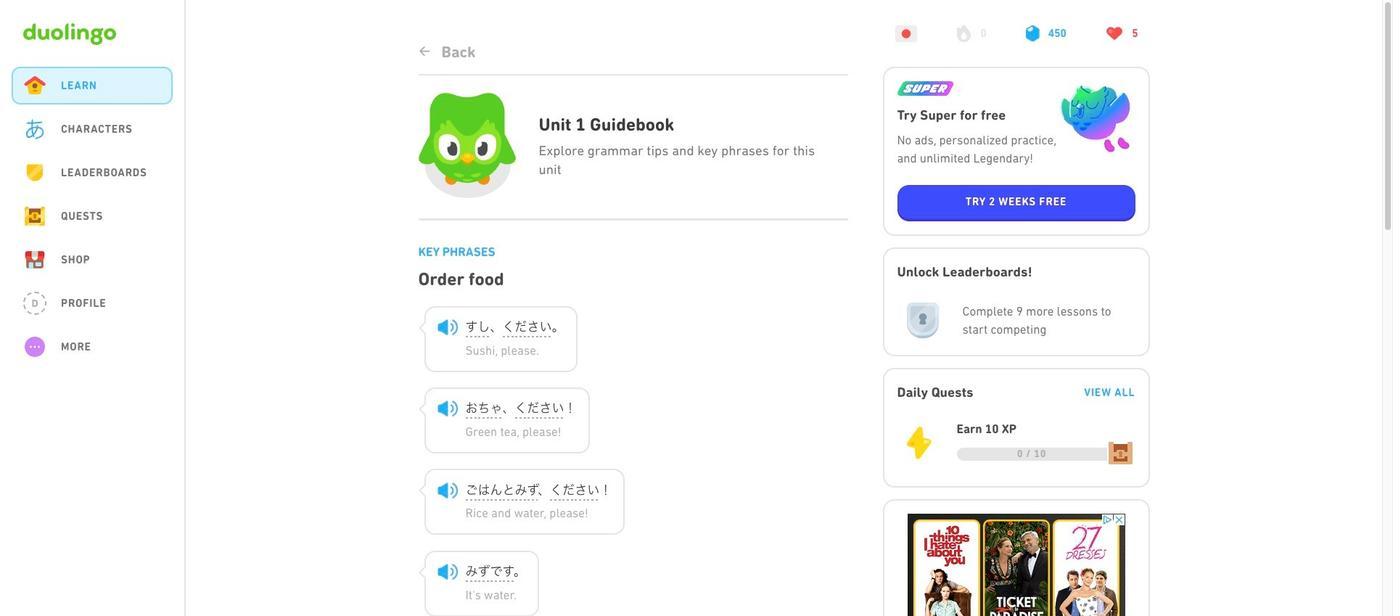 Task type: vqa. For each thing, say whether or not it's contained in the screenshot.
さ image to the right
yes



Task type: locate. For each thing, give the bounding box(es) containing it.
1 horizontal spatial み image
[[515, 483, 527, 501]]

み image
[[515, 483, 527, 501], [466, 565, 478, 582]]

ち image
[[478, 402, 490, 419]]

0 vertical spatial い image
[[552, 402, 564, 419]]

0 horizontal spatial い image
[[552, 402, 564, 419]]

だ image
[[527, 402, 540, 419]]

く image
[[503, 320, 515, 338], [515, 402, 527, 419], [550, 483, 563, 501]]

ゃ image
[[490, 402, 503, 419]]

す image
[[466, 320, 478, 338], [503, 565, 514, 582]]

い image right だ icon
[[552, 402, 564, 419]]

だ image right ず icon
[[563, 483, 575, 501]]

0 horizontal spatial み image
[[466, 565, 478, 582]]

2 vertical spatial く image
[[550, 483, 563, 501]]

0 vertical spatial く image
[[503, 320, 515, 338]]

だ image left い image
[[515, 320, 527, 338]]

ん image
[[490, 483, 503, 501]]

お image
[[466, 402, 478, 419]]

い image
[[552, 402, 564, 419], [587, 483, 600, 501]]

0 vertical spatial さ image
[[527, 320, 540, 338]]

さ image right ず icon
[[575, 483, 587, 501]]

い image
[[540, 320, 552, 338]]

い image right ず icon
[[587, 483, 600, 501]]

く image right ず icon
[[550, 483, 563, 501]]

み image right the ん image
[[515, 483, 527, 501]]

0 vertical spatial み image
[[515, 483, 527, 501]]

だ image
[[515, 320, 527, 338], [563, 483, 575, 501]]

1 horizontal spatial い image
[[587, 483, 600, 501]]

1 vertical spatial み image
[[466, 565, 478, 582]]

く image right し image
[[503, 320, 515, 338]]

み image left で image
[[466, 565, 478, 582]]

と image
[[503, 483, 515, 501]]

さ image
[[527, 320, 540, 338], [540, 402, 552, 419], [575, 483, 587, 501]]

1 horizontal spatial す image
[[503, 565, 514, 582]]

さ image right し image
[[527, 320, 540, 338]]

さ image right ゃ icon
[[540, 402, 552, 419]]

0 vertical spatial す image
[[466, 320, 478, 338]]

で image
[[490, 565, 503, 582]]

0 horizontal spatial だ image
[[515, 320, 527, 338]]

1 vertical spatial だ image
[[563, 483, 575, 501]]

1 vertical spatial い image
[[587, 483, 600, 501]]

progress bar
[[957, 448, 1107, 461]]

く image right ゃ icon
[[515, 402, 527, 419]]



Task type: describe. For each thing, give the bounding box(es) containing it.
0 horizontal spatial す image
[[466, 320, 478, 338]]

は image
[[478, 483, 490, 501]]

1 vertical spatial さ image
[[540, 402, 552, 419]]

ず image
[[478, 565, 490, 582]]

ご image
[[466, 483, 478, 501]]

し image
[[478, 320, 490, 338]]

1 horizontal spatial だ image
[[563, 483, 575, 501]]

1 vertical spatial す image
[[503, 565, 514, 582]]

ず image
[[527, 483, 538, 501]]

2 vertical spatial さ image
[[575, 483, 587, 501]]

advertisement element
[[908, 514, 1125, 616]]

1 vertical spatial く image
[[515, 402, 527, 419]]

0 vertical spatial だ image
[[515, 320, 527, 338]]



